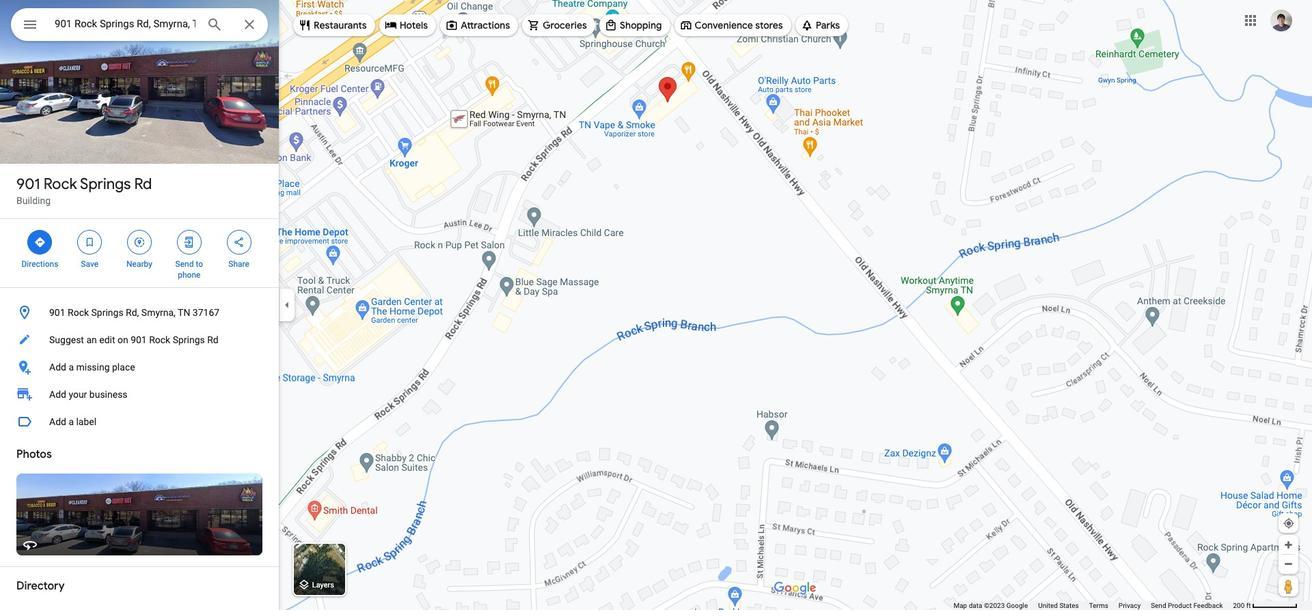 Task type: locate. For each thing, give the bounding box(es) containing it.
rock inside the 901 rock springs rd, smyrna, tn 37167 button
[[68, 308, 89, 318]]

add
[[49, 362, 66, 373], [49, 390, 66, 400], [49, 417, 66, 428]]

1 vertical spatial springs
[[91, 308, 123, 318]]

2 horizontal spatial 901
[[131, 335, 147, 346]]

901 for rd
[[16, 175, 40, 194]]

google maps element
[[0, 0, 1312, 611]]

rd up 
[[134, 175, 152, 194]]

send up phone
[[175, 260, 194, 269]]

springs down "tn"
[[173, 335, 205, 346]]

directions
[[22, 260, 58, 269]]

2 add from the top
[[49, 390, 66, 400]]

0 vertical spatial rd
[[134, 175, 152, 194]]

37167
[[193, 308, 219, 318]]

send product feedback
[[1151, 603, 1223, 610]]

springs left rd,
[[91, 308, 123, 318]]

a left missing
[[69, 362, 74, 373]]

your
[[69, 390, 87, 400]]

1 vertical spatial add
[[49, 390, 66, 400]]

add a label
[[49, 417, 96, 428]]

901 right on
[[131, 335, 147, 346]]

a for label
[[69, 417, 74, 428]]

send for send to phone
[[175, 260, 194, 269]]

layers
[[312, 582, 334, 591]]

send left the product
[[1151, 603, 1166, 610]]

united
[[1038, 603, 1058, 610]]

1 vertical spatial rd
[[207, 335, 219, 346]]

rock inside suggest an edit on 901 rock springs rd button
[[149, 335, 170, 346]]

add for add a label
[[49, 417, 66, 428]]

2 vertical spatial rock
[[149, 335, 170, 346]]

to
[[196, 260, 203, 269]]

rd
[[134, 175, 152, 194], [207, 335, 219, 346]]


[[183, 235, 195, 250]]

edit
[[99, 335, 115, 346]]

200 ft
[[1233, 603, 1251, 610]]

add a missing place button
[[0, 354, 279, 381]]

tn
[[178, 308, 190, 318]]

directory
[[16, 580, 65, 594]]

901
[[16, 175, 40, 194], [49, 308, 65, 318], [131, 335, 147, 346]]

feedback
[[1193, 603, 1223, 610]]

0 vertical spatial 901
[[16, 175, 40, 194]]

1 a from the top
[[69, 362, 74, 373]]

footer containing map data ©2023 google
[[954, 602, 1233, 611]]

suggest
[[49, 335, 84, 346]]

a
[[69, 362, 74, 373], [69, 417, 74, 428]]

product
[[1168, 603, 1192, 610]]

add left label
[[49, 417, 66, 428]]

send inside send product feedback 'button'
[[1151, 603, 1166, 610]]

add a label button
[[0, 409, 279, 436]]

None field
[[55, 16, 195, 32]]

convenience stores
[[695, 19, 783, 31]]

©2023
[[984, 603, 1005, 610]]

2 vertical spatial add
[[49, 417, 66, 428]]

missing
[[76, 362, 110, 373]]

terms
[[1089, 603, 1108, 610]]

901 up the building
[[16, 175, 40, 194]]

send inside send to phone
[[175, 260, 194, 269]]

save
[[81, 260, 98, 269]]

1 vertical spatial send
[[1151, 603, 1166, 610]]

rock inside 901 rock springs rd building
[[44, 175, 77, 194]]

901 rock springs rd, smyrna, tn 37167 button
[[0, 299, 279, 327]]

add a missing place
[[49, 362, 135, 373]]

1 horizontal spatial 901
[[49, 308, 65, 318]]

footer
[[954, 602, 1233, 611]]

200 ft button
[[1233, 603, 1298, 610]]

0 vertical spatial rock
[[44, 175, 77, 194]]

1 vertical spatial rock
[[68, 308, 89, 318]]

springs inside 901 rock springs rd building
[[80, 175, 131, 194]]

actions for 901 rock springs rd region
[[0, 219, 279, 288]]

0 vertical spatial send
[[175, 260, 194, 269]]

share
[[228, 260, 249, 269]]

1 horizontal spatial send
[[1151, 603, 1166, 610]]

a for missing
[[69, 362, 74, 373]]

zoom in image
[[1283, 541, 1294, 551]]

springs for rd,
[[91, 308, 123, 318]]

200
[[1233, 603, 1245, 610]]

parks button
[[795, 9, 848, 42]]

add inside add your business link
[[49, 390, 66, 400]]

restaurants button
[[293, 9, 375, 42]]

springs up 
[[80, 175, 131, 194]]

901 up suggest
[[49, 308, 65, 318]]

privacy button
[[1119, 602, 1141, 611]]

rock up suggest
[[68, 308, 89, 318]]

parks
[[816, 19, 840, 31]]

1 horizontal spatial rd
[[207, 335, 219, 346]]

0 horizontal spatial send
[[175, 260, 194, 269]]

rock for rd
[[44, 175, 77, 194]]

2 vertical spatial springs
[[173, 335, 205, 346]]

nearby
[[126, 260, 152, 269]]

suggest an edit on 901 rock springs rd button
[[0, 327, 279, 354]]

0 vertical spatial a
[[69, 362, 74, 373]]

1 vertical spatial 901
[[49, 308, 65, 318]]

send to phone
[[175, 260, 203, 280]]

0 vertical spatial add
[[49, 362, 66, 373]]

springs
[[80, 175, 131, 194], [91, 308, 123, 318], [173, 335, 205, 346]]

add your business link
[[0, 381, 279, 409]]

901 inside 901 rock springs rd building
[[16, 175, 40, 194]]

0 horizontal spatial 901
[[16, 175, 40, 194]]

rock
[[44, 175, 77, 194], [68, 308, 89, 318], [149, 335, 170, 346]]

springs for rd
[[80, 175, 131, 194]]

0 vertical spatial springs
[[80, 175, 131, 194]]

united states button
[[1038, 602, 1079, 611]]

hotels button
[[379, 9, 436, 42]]

stores
[[755, 19, 783, 31]]

rock up the building
[[44, 175, 77, 194]]

add inside add a label button
[[49, 417, 66, 428]]

phone
[[178, 271, 200, 280]]

0 horizontal spatial rd
[[134, 175, 152, 194]]

show street view coverage image
[[1279, 577, 1298, 597]]

a left label
[[69, 417, 74, 428]]

photos
[[16, 448, 52, 462]]


[[34, 235, 46, 250]]

send
[[175, 260, 194, 269], [1151, 603, 1166, 610]]

2 vertical spatial 901
[[131, 335, 147, 346]]

google account: nolan park  
(nolan.park@adept.ai) image
[[1270, 9, 1292, 31]]


[[83, 235, 96, 250]]

add down suggest
[[49, 362, 66, 373]]

add inside add a missing place button
[[49, 362, 66, 373]]

901 rock springs rd building
[[16, 175, 152, 206]]

1 add from the top
[[49, 362, 66, 373]]

add left your
[[49, 390, 66, 400]]

rock down smyrna,
[[149, 335, 170, 346]]

2 a from the top
[[69, 417, 74, 428]]

rd down 37167
[[207, 335, 219, 346]]

states
[[1059, 603, 1079, 610]]

add for add your business
[[49, 390, 66, 400]]

groceries button
[[522, 9, 595, 42]]

none field inside the 901 rock springs rd, smyrna, tn 37167 field
[[55, 16, 195, 32]]

1 vertical spatial a
[[69, 417, 74, 428]]

901 rock springs rd, smyrna, tn 37167
[[49, 308, 219, 318]]

3 add from the top
[[49, 417, 66, 428]]



Task type: describe. For each thing, give the bounding box(es) containing it.
place
[[112, 362, 135, 373]]

google
[[1006, 603, 1028, 610]]

zoom out image
[[1283, 560, 1294, 570]]

show your location image
[[1283, 518, 1295, 530]]

map
[[954, 603, 967, 610]]

collapse side panel image
[[279, 298, 295, 313]]


[[133, 235, 146, 250]]

ft
[[1246, 603, 1251, 610]]

footer inside google maps element
[[954, 602, 1233, 611]]

map data ©2023 google
[[954, 603, 1028, 610]]

shopping
[[620, 19, 662, 31]]

terms button
[[1089, 602, 1108, 611]]

 button
[[11, 8, 49, 44]]


[[22, 15, 38, 34]]

on
[[118, 335, 128, 346]]

add for add a missing place
[[49, 362, 66, 373]]

 search field
[[11, 8, 268, 44]]

901 Rock Springs Rd, Smyrna, TN 37167 field
[[11, 8, 268, 41]]

hotels
[[400, 19, 428, 31]]

label
[[76, 417, 96, 428]]

groceries
[[543, 19, 587, 31]]

suggest an edit on 901 rock springs rd
[[49, 335, 219, 346]]

privacy
[[1119, 603, 1141, 610]]

united states
[[1038, 603, 1079, 610]]

business
[[89, 390, 128, 400]]

send product feedback button
[[1151, 602, 1223, 611]]

add your business
[[49, 390, 128, 400]]

901 rock springs rd main content
[[0, 0, 279, 611]]

attractions button
[[440, 9, 518, 42]]

rd,
[[126, 308, 139, 318]]

shopping button
[[599, 9, 670, 42]]

rd inside 901 rock springs rd building
[[134, 175, 152, 194]]


[[233, 235, 245, 250]]

send for send product feedback
[[1151, 603, 1166, 610]]

attractions
[[461, 19, 510, 31]]

an
[[86, 335, 97, 346]]

data
[[969, 603, 982, 610]]

building
[[16, 195, 51, 206]]

smyrna,
[[141, 308, 176, 318]]

convenience
[[695, 19, 753, 31]]

restaurants
[[314, 19, 367, 31]]

901 for rd,
[[49, 308, 65, 318]]

convenience stores button
[[674, 9, 791, 42]]

rd inside button
[[207, 335, 219, 346]]

rock for rd,
[[68, 308, 89, 318]]



Task type: vqa. For each thing, say whether or not it's contained in the screenshot.
12 inside February row group
no



